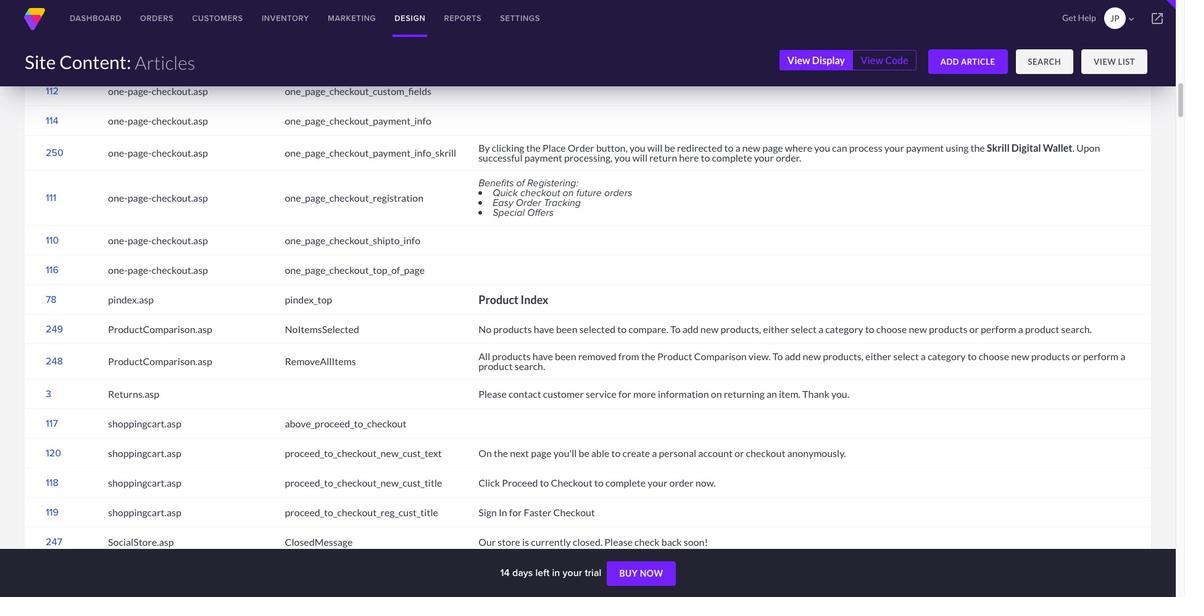 Task type: vqa. For each thing, say whether or not it's contained in the screenshot.


Task type: describe. For each thing, give the bounding box(es) containing it.
no
[[479, 323, 492, 335]]

you right 'button,'
[[630, 142, 646, 154]]

14
[[500, 566, 510, 580]]

shoppingcart.asp for 120
[[108, 447, 181, 459]]

1 vertical spatial for
[[509, 507, 522, 518]]

 link
[[1139, 0, 1176, 37]]

0 vertical spatial perform
[[981, 323, 1016, 335]]

120
[[46, 446, 61, 460]]

page- for 110
[[128, 234, 152, 246]]

view for view display
[[788, 54, 810, 66]]

buy
[[619, 569, 638, 579]]

1 vertical spatial be
[[579, 447, 589, 459]]

personal
[[659, 447, 696, 459]]

check
[[635, 536, 660, 548]]

all products have been removed from the product comparison view. to add new products, either select a category to choose new products or perform a product search.
[[479, 351, 1126, 372]]

one- for 113
[[108, 55, 128, 67]]

view list link
[[1082, 49, 1148, 74]]

112 link
[[46, 84, 59, 98]]

111
[[46, 191, 56, 205]]

one-page-checkout.asp for 114
[[108, 115, 208, 126]]

removeallitems
[[285, 356, 356, 367]]

250
[[46, 146, 63, 160]]

add inside "all products have been removed from the product comparison view. to add new products, either select a category to choose new products or perform a product search."
[[785, 351, 801, 362]]

117 link
[[46, 417, 58, 431]]

left
[[536, 566, 550, 580]]

order inside benefits of registering: quick checkout on future orders easy order tracking special offers
[[516, 196, 541, 210]]

product inside "all products have been removed from the product comparison view. to add new products, either select a category to choose new products or perform a product search."
[[479, 361, 513, 372]]

dashboard link
[[60, 0, 131, 37]]

above_proceed_to_checkout
[[285, 418, 407, 429]]

you.
[[831, 388, 850, 400]]

our
[[479, 536, 496, 548]]

payment inside . upon successful payment processing, you will return here to complete your order.
[[525, 152, 562, 164]]


[[1150, 11, 1165, 26]]

1 vertical spatial checkout
[[746, 447, 785, 459]]

0 horizontal spatial products,
[[721, 323, 761, 335]]

one- for 114
[[108, 115, 128, 126]]

product inside "all products have been removed from the product comparison view. to add new products, either select a category to choose new products or perform a product search."
[[657, 351, 692, 362]]

will left here
[[647, 142, 663, 154]]

now.
[[696, 477, 716, 489]]

site content: articles
[[25, 51, 195, 73]]

119
[[46, 505, 59, 520]]

faster
[[524, 507, 552, 518]]

noitemsselected
[[285, 323, 359, 335]]

pindex_top
[[285, 294, 332, 305]]

store
[[498, 536, 520, 548]]

reports
[[444, 12, 482, 24]]

page- for 250
[[128, 147, 152, 159]]

checkout.asp for 114
[[152, 115, 208, 126]]

1 horizontal spatial or
[[970, 323, 979, 335]]

on inside benefits of registering: quick checkout on future orders easy order tracking special offers
[[563, 186, 574, 200]]

your inside . upon successful payment processing, you will return here to complete your order.
[[754, 152, 774, 164]]

view display link
[[780, 50, 853, 71]]

1 vertical spatial checkout
[[554, 507, 595, 518]]

one- for 116
[[108, 264, 128, 276]]

click
[[479, 477, 500, 489]]

one_page_checkout_registration
[[285, 192, 424, 204]]

will inside . upon successful payment processing, you will return here to complete your order.
[[632, 152, 648, 164]]

proceed_to_checkout_reg_cust_title
[[285, 507, 438, 518]]

the inside "all products have been removed from the product comparison view. to add new products, either select a category to choose new products or perform a product search."
[[641, 351, 656, 362]]

using
[[946, 142, 969, 154]]

articles
[[135, 51, 195, 73]]

0 horizontal spatial either
[[763, 323, 789, 335]]

view code link
[[853, 50, 917, 71]]

one_page_checkout_payment_info_skrill
[[285, 147, 456, 159]]

you left can
[[814, 142, 830, 154]]

content:
[[59, 51, 131, 73]]

item.
[[779, 388, 801, 400]]

page- for 116
[[128, 264, 152, 276]]

been for 248
[[555, 351, 576, 362]]

code
[[885, 54, 909, 66]]

return
[[650, 152, 677, 164]]

choose inside "all products have been removed from the product comparison view. to add new products, either select a category to choose new products or perform a product search."
[[979, 351, 1009, 362]]

registering:
[[527, 176, 579, 190]]

one_page_checkout_custom_fields
[[285, 85, 432, 97]]

0 vertical spatial checkout
[[551, 477, 593, 489]]

0 horizontal spatial select
[[791, 323, 817, 335]]

socialstore.asp
[[108, 536, 174, 548]]

upon
[[1077, 142, 1100, 154]]

0 horizontal spatial add
[[683, 323, 699, 335]]

one-page-checkout.asp for 111
[[108, 192, 208, 204]]

page- for 114
[[128, 115, 152, 126]]

one_page_checkout_payment_info
[[285, 115, 431, 126]]

1 horizontal spatial search.
[[1061, 323, 1092, 335]]

you'll
[[554, 447, 577, 459]]

one-page-checkout.asp for 113
[[108, 55, 208, 67]]

our store is currently closed. please check back soon!
[[479, 536, 708, 548]]

click proceed to checkout to complete your order now.
[[479, 477, 716, 489]]

button,
[[596, 142, 628, 154]]

complete inside . upon successful payment processing, you will return here to complete your order.
[[712, 152, 752, 164]]

page- for 112
[[128, 85, 152, 97]]

either inside "all products have been removed from the product comparison view. to add new products, either select a category to choose new products or perform a product search."
[[866, 351, 892, 362]]

view for view code
[[861, 54, 883, 66]]

all
[[479, 351, 490, 362]]

closedmessage
[[285, 536, 353, 548]]

proceed_to_checkout_new_cust_text
[[285, 447, 442, 459]]

1 horizontal spatial for
[[619, 388, 631, 400]]

248
[[46, 354, 63, 369]]

your right process at right
[[884, 142, 904, 154]]

checkout.asp for 112
[[152, 85, 208, 97]]

no products have been selected to compare. to add new products, either select a category to choose new products or perform a product search.
[[479, 323, 1092, 335]]

benefits of registering: quick checkout on future orders easy order tracking special offers
[[479, 176, 632, 220]]

shoppingcart.asp for 117
[[108, 418, 181, 429]]

is
[[522, 536, 529, 548]]

next
[[510, 447, 529, 459]]

processing,
[[564, 152, 613, 164]]

quick
[[493, 186, 518, 200]]

anonymously.
[[787, 447, 846, 459]]

display
[[812, 54, 845, 66]]

checkout.asp for 111
[[152, 192, 208, 204]]

buy now
[[619, 569, 663, 579]]

112
[[46, 84, 59, 98]]

on
[[479, 447, 492, 459]]

the left the place
[[526, 142, 541, 154]]

view list
[[1094, 57, 1135, 67]]

114 link
[[46, 113, 58, 128]]

product index
[[479, 293, 548, 307]]



Task type: locate. For each thing, give the bounding box(es) containing it.
view left 'code'
[[861, 54, 883, 66]]

0 vertical spatial product
[[479, 293, 519, 307]]

checkout.asp for 250
[[152, 147, 208, 159]]

one-
[[108, 26, 128, 37], [108, 55, 128, 67], [108, 85, 128, 97], [108, 115, 128, 126], [108, 147, 128, 159], [108, 192, 128, 204], [108, 234, 128, 246], [108, 264, 128, 276]]

0 vertical spatial product
[[1025, 323, 1060, 335]]

the left skrill
[[971, 142, 985, 154]]

248 link
[[46, 354, 63, 369]]

have down index
[[534, 323, 554, 335]]

design
[[395, 12, 426, 24]]

1 vertical spatial add
[[785, 351, 801, 362]]

109 link
[[46, 25, 61, 39]]

customer
[[543, 388, 584, 400]]

please left check
[[605, 536, 633, 548]]

shoppingcart.asp
[[108, 418, 181, 429], [108, 447, 181, 459], [108, 477, 181, 489], [108, 507, 181, 518]]

2 horizontal spatial or
[[1072, 351, 1081, 362]]

5 one- from the top
[[108, 147, 128, 159]]

productcomparison.asp for 248
[[108, 356, 212, 367]]

116 link
[[46, 263, 59, 277]]

0 horizontal spatial payment
[[525, 152, 562, 164]]

on left future
[[563, 186, 574, 200]]

trial
[[585, 566, 602, 580]]

checkout.asp for 113
[[152, 55, 208, 67]]

1 vertical spatial to
[[773, 351, 783, 362]]

1 horizontal spatial order
[[568, 142, 594, 154]]

payment left using at right top
[[906, 142, 944, 154]]

easy
[[493, 196, 513, 210]]

one-page-checkout.asp for 109
[[108, 26, 208, 37]]

4 checkout.asp from the top
[[152, 115, 208, 126]]

have for 248
[[533, 351, 553, 362]]

benefits
[[479, 176, 514, 190]]

119 link
[[46, 505, 59, 520]]

productcomparison.asp up returns.asp
[[108, 356, 212, 367]]

2 productcomparison.asp from the top
[[108, 356, 212, 367]]

0 vertical spatial been
[[556, 323, 578, 335]]

0 horizontal spatial on
[[563, 186, 574, 200]]

1 horizontal spatial either
[[866, 351, 892, 362]]

117
[[46, 417, 58, 431]]

of
[[516, 176, 525, 190]]

category
[[825, 323, 864, 335], [928, 351, 966, 362]]

5 page- from the top
[[128, 147, 152, 159]]

1 vertical spatial please
[[605, 536, 633, 548]]

been
[[556, 323, 578, 335], [555, 351, 576, 362]]

proceed
[[502, 477, 538, 489]]

1 horizontal spatial select
[[894, 351, 919, 362]]

0 horizontal spatial for
[[509, 507, 522, 518]]

2 vertical spatial or
[[735, 447, 744, 459]]

6 one- from the top
[[108, 192, 128, 204]]

products, up view.
[[721, 323, 761, 335]]

1 horizontal spatial category
[[928, 351, 966, 362]]

4 one-page-checkout.asp from the top
[[108, 115, 208, 126]]

checkout.asp for 116
[[152, 264, 208, 276]]

1 horizontal spatial product
[[1025, 323, 1060, 335]]

250 link
[[46, 146, 63, 160]]

1 horizontal spatial complete
[[712, 152, 752, 164]]

succeed online with volusion's shopping cart software image
[[22, 8, 47, 30]]

1 vertical spatial order
[[516, 196, 541, 210]]

please left contact
[[479, 388, 507, 400]]

removed
[[578, 351, 617, 362]]

1 vertical spatial either
[[866, 351, 892, 362]]

from
[[618, 351, 639, 362]]

3 one-page-checkout.asp from the top
[[108, 85, 208, 97]]

0 vertical spatial choose
[[877, 323, 907, 335]]

.
[[1073, 142, 1075, 154]]

checkout.asp for 110
[[152, 234, 208, 246]]

productcomparison.asp down pindex.asp
[[108, 323, 212, 335]]

to inside . upon successful payment processing, you will return here to complete your order.
[[701, 152, 710, 164]]

0 vertical spatial or
[[970, 323, 979, 335]]

0 vertical spatial select
[[791, 323, 817, 335]]

have
[[534, 323, 554, 335], [533, 351, 553, 362]]

one- for 111
[[108, 192, 128, 204]]

page- for 109
[[128, 26, 152, 37]]

3 shoppingcart.asp from the top
[[108, 477, 181, 489]]

247
[[46, 535, 62, 549]]

perform
[[981, 323, 1016, 335], [1083, 351, 1119, 362]]

one-page-checkout.asp for 110
[[108, 234, 208, 246]]

settings
[[500, 12, 540, 24]]

118 link
[[46, 476, 59, 490]]

view for view list
[[1094, 57, 1116, 67]]

checkout inside benefits of registering: quick checkout on future orders easy order tracking special offers
[[520, 186, 560, 200]]

0 horizontal spatial to
[[670, 323, 681, 335]]

checkout right the account
[[746, 447, 785, 459]]

1 horizontal spatial product
[[657, 351, 692, 362]]

marketing
[[328, 12, 376, 24]]

1 horizontal spatial payment
[[906, 142, 944, 154]]

be left here
[[665, 142, 675, 154]]

your left order.
[[754, 152, 774, 164]]

productcomparison.asp for 249
[[108, 323, 212, 335]]

1 vertical spatial have
[[533, 351, 553, 362]]

account
[[698, 447, 733, 459]]

2 horizontal spatial view
[[1094, 57, 1116, 67]]

4 shoppingcart.asp from the top
[[108, 507, 181, 518]]

1 vertical spatial on
[[711, 388, 722, 400]]

2 checkout.asp from the top
[[152, 55, 208, 67]]

0 horizontal spatial page
[[531, 447, 552, 459]]

you right processing,
[[615, 152, 631, 164]]

special
[[493, 206, 525, 220]]

perform inside "all products have been removed from the product comparison view. to add new products, either select a category to choose new products or perform a product search."
[[1083, 351, 1119, 362]]

to inside "all products have been removed from the product comparison view. to add new products, either select a category to choose new products or perform a product search."
[[968, 351, 977, 362]]

14 days left in your trial
[[500, 566, 604, 580]]

1 vertical spatial search.
[[515, 361, 545, 372]]

products, inside "all products have been removed from the product comparison view. to add new products, either select a category to choose new products or perform a product search."
[[823, 351, 864, 362]]

where
[[785, 142, 813, 154]]

checkout up offers
[[520, 186, 560, 200]]

index
[[521, 293, 548, 307]]

page left where
[[763, 142, 783, 154]]

to
[[670, 323, 681, 335], [773, 351, 783, 362]]

able
[[591, 447, 610, 459]]

order right the place
[[568, 142, 594, 154]]

1 horizontal spatial perform
[[1083, 351, 1119, 362]]

pindex.asp
[[108, 294, 154, 305]]

4 page- from the top
[[128, 115, 152, 126]]

1 vertical spatial or
[[1072, 351, 1081, 362]]

one- for 112
[[108, 85, 128, 97]]

0 vertical spatial either
[[763, 323, 789, 335]]

3 page- from the top
[[128, 85, 152, 97]]

been inside "all products have been removed from the product comparison view. to add new products, either select a category to choose new products or perform a product search."
[[555, 351, 576, 362]]

1 horizontal spatial on
[[711, 388, 722, 400]]

1 vertical spatial choose
[[979, 351, 1009, 362]]

8 checkout.asp from the top
[[152, 264, 208, 276]]

0 horizontal spatial please
[[479, 388, 507, 400]]

0 horizontal spatial product
[[479, 293, 519, 307]]

sign
[[479, 507, 497, 518]]

1 vertical spatial products,
[[823, 351, 864, 362]]

1 horizontal spatial be
[[665, 142, 675, 154]]

2 page- from the top
[[128, 55, 152, 67]]

1 vertical spatial product
[[479, 361, 513, 372]]

0 vertical spatial to
[[670, 323, 681, 335]]

productcomparison.asp
[[108, 323, 212, 335], [108, 356, 212, 367]]

on
[[563, 186, 574, 200], [711, 388, 722, 400]]

0 vertical spatial page
[[763, 142, 783, 154]]

6 page- from the top
[[128, 192, 152, 204]]

add down no products have been selected to compare. to add new products, either select a category to choose new products or perform a product search.
[[785, 351, 801, 362]]

category inside "all products have been removed from the product comparison view. to add new products, either select a category to choose new products or perform a product search."
[[928, 351, 966, 362]]

order down the "of"
[[516, 196, 541, 210]]

6 one-page-checkout.asp from the top
[[108, 192, 208, 204]]

0 horizontal spatial perform
[[981, 323, 1016, 335]]

0 vertical spatial search.
[[1061, 323, 1092, 335]]

shoppingcart.asp for 118
[[108, 477, 181, 489]]

1 vertical spatial perform
[[1083, 351, 1119, 362]]

111 link
[[46, 191, 56, 205]]

7 one-page-checkout.asp from the top
[[108, 234, 208, 246]]

0 vertical spatial for
[[619, 388, 631, 400]]

have up contact
[[533, 351, 553, 362]]

1 vertical spatial category
[[928, 351, 966, 362]]

0 vertical spatial on
[[563, 186, 574, 200]]

one- for 109
[[108, 26, 128, 37]]

8 page- from the top
[[128, 264, 152, 276]]

to
[[724, 142, 734, 154], [701, 152, 710, 164], [618, 323, 627, 335], [865, 323, 875, 335], [968, 351, 977, 362], [611, 447, 621, 459], [540, 477, 549, 489], [595, 477, 604, 489]]

0 horizontal spatial choose
[[877, 323, 907, 335]]

the right on on the left bottom of the page
[[494, 447, 508, 459]]

wallet
[[1043, 142, 1073, 154]]

to right compare.
[[670, 323, 681, 335]]

2 one- from the top
[[108, 55, 128, 67]]

0 horizontal spatial view
[[788, 54, 810, 66]]

0 horizontal spatial checkout
[[520, 186, 560, 200]]

1 vertical spatial select
[[894, 351, 919, 362]]

1 vertical spatial page
[[531, 447, 552, 459]]

in
[[552, 566, 560, 580]]

0 vertical spatial please
[[479, 388, 507, 400]]

get
[[1062, 12, 1077, 23]]

have inside "all products have been removed from the product comparison view. to add new products, either select a category to choose new products or perform a product search."
[[533, 351, 553, 362]]

page- for 113
[[128, 55, 152, 67]]

shoppingcart.asp for 119
[[108, 507, 181, 518]]

choose
[[877, 323, 907, 335], [979, 351, 1009, 362]]

1 vertical spatial been
[[555, 351, 576, 362]]

0 horizontal spatial be
[[579, 447, 589, 459]]

one-page-checkout.asp for 112
[[108, 85, 208, 97]]

1 horizontal spatial view
[[861, 54, 883, 66]]

one- for 250
[[108, 147, 128, 159]]

complete down create
[[606, 477, 646, 489]]

7 checkout.asp from the top
[[152, 234, 208, 246]]

0 vertical spatial checkout
[[520, 186, 560, 200]]

1 vertical spatial product
[[657, 351, 692, 362]]

page- for 111
[[128, 192, 152, 204]]

jp
[[1111, 13, 1120, 23]]

will left return
[[632, 152, 648, 164]]

8 one- from the top
[[108, 264, 128, 276]]

1 one-page-checkout.asp from the top
[[108, 26, 208, 37]]

to right view.
[[773, 351, 783, 362]]

article
[[961, 57, 995, 67]]

1 page- from the top
[[128, 26, 152, 37]]

on left returning
[[711, 388, 722, 400]]

have for 249
[[534, 323, 554, 335]]

been for 249
[[556, 323, 578, 335]]

view left the list
[[1094, 57, 1116, 67]]

0 horizontal spatial product
[[479, 361, 513, 372]]

one-page-checkout.asp for 116
[[108, 264, 208, 276]]

one-page-checkout.asp for 250
[[108, 147, 208, 159]]

1 vertical spatial productcomparison.asp
[[108, 356, 212, 367]]

1 checkout.asp from the top
[[152, 26, 208, 37]]

7 one- from the top
[[108, 234, 128, 246]]

one- for 110
[[108, 234, 128, 246]]

search. inside "all products have been removed from the product comparison view. to add new products, either select a category to choose new products or perform a product search."
[[515, 361, 545, 372]]

contact
[[509, 388, 541, 400]]

0 vertical spatial complete
[[712, 152, 752, 164]]

0 horizontal spatial or
[[735, 447, 744, 459]]

110 link
[[46, 233, 59, 247]]

1 horizontal spatial checkout
[[746, 447, 785, 459]]

product up no
[[479, 293, 519, 307]]


[[1126, 14, 1137, 25]]

returning
[[724, 388, 765, 400]]

0 vertical spatial category
[[825, 323, 864, 335]]

checkout.asp for 109
[[152, 26, 208, 37]]

currently
[[531, 536, 571, 548]]

page-
[[128, 26, 152, 37], [128, 55, 152, 67], [128, 85, 152, 97], [128, 115, 152, 126], [128, 147, 152, 159], [128, 192, 152, 204], [128, 234, 152, 246], [128, 264, 152, 276]]

select inside "all products have been removed from the product comparison view. to add new products, either select a category to choose new products or perform a product search."
[[894, 351, 919, 362]]

1 horizontal spatial please
[[605, 536, 633, 548]]

complete right here
[[712, 152, 752, 164]]

here
[[679, 152, 699, 164]]

for right in
[[509, 507, 522, 518]]

you inside . upon successful payment processing, you will return here to complete your order.
[[615, 152, 631, 164]]

payment up registering:
[[525, 152, 562, 164]]

1 one- from the top
[[108, 26, 128, 37]]

the right from
[[641, 351, 656, 362]]

for
[[619, 388, 631, 400], [509, 507, 522, 518]]

add up comparison at bottom right
[[683, 323, 699, 335]]

view code
[[861, 54, 909, 66]]

been left selected
[[556, 323, 578, 335]]

1 horizontal spatial choose
[[979, 351, 1009, 362]]

your right the in
[[563, 566, 582, 580]]

1 horizontal spatial page
[[763, 142, 783, 154]]

successful
[[479, 152, 523, 164]]

2 shoppingcart.asp from the top
[[108, 447, 181, 459]]

checkout up closed.
[[554, 507, 595, 518]]

your
[[884, 142, 904, 154], [754, 152, 774, 164], [648, 477, 668, 489], [563, 566, 582, 580]]

to inside "all products have been removed from the product comparison view. to add new products, either select a category to choose new products or perform a product search."
[[773, 351, 783, 362]]

your left order
[[648, 477, 668, 489]]

skrill
[[987, 142, 1010, 154]]

6 checkout.asp from the top
[[152, 192, 208, 204]]

3 checkout.asp from the top
[[152, 85, 208, 97]]

4 one- from the top
[[108, 115, 128, 126]]

1 horizontal spatial add
[[785, 351, 801, 362]]

0 horizontal spatial complete
[[606, 477, 646, 489]]

0 horizontal spatial order
[[516, 196, 541, 210]]

0 horizontal spatial search.
[[515, 361, 545, 372]]

1 shoppingcart.asp from the top
[[108, 418, 181, 429]]

one-page-checkout.asp
[[108, 26, 208, 37], [108, 55, 208, 67], [108, 85, 208, 97], [108, 115, 208, 126], [108, 147, 208, 159], [108, 192, 208, 204], [108, 234, 208, 246], [108, 264, 208, 276]]

0 vertical spatial add
[[683, 323, 699, 335]]

view left display
[[788, 54, 810, 66]]

3 one- from the top
[[108, 85, 128, 97]]

120 link
[[46, 446, 61, 460]]

78 link
[[46, 292, 57, 307]]

new
[[742, 142, 761, 154], [701, 323, 719, 335], [909, 323, 927, 335], [803, 351, 821, 362], [1011, 351, 1030, 362]]

can
[[832, 142, 847, 154]]

5 one-page-checkout.asp from the top
[[108, 147, 208, 159]]

5 checkout.asp from the top
[[152, 147, 208, 159]]

8 one-page-checkout.asp from the top
[[108, 264, 208, 276]]

search
[[1028, 57, 1061, 67]]

add
[[941, 57, 959, 67]]

or inside "all products have been removed from the product comparison view. to add new products, either select a category to choose new products or perform a product search."
[[1072, 351, 1081, 362]]

select
[[791, 323, 817, 335], [894, 351, 919, 362]]

3
[[46, 387, 51, 401]]

1 horizontal spatial products,
[[823, 351, 864, 362]]

back
[[662, 536, 682, 548]]

0 vertical spatial have
[[534, 323, 554, 335]]

7 page- from the top
[[128, 234, 152, 246]]

0 vertical spatial order
[[568, 142, 594, 154]]

order
[[670, 477, 694, 489]]

1 horizontal spatial to
[[773, 351, 783, 362]]

be left able
[[579, 447, 589, 459]]

249 link
[[46, 322, 63, 336]]

product down compare.
[[657, 351, 692, 362]]

page right next
[[531, 447, 552, 459]]

create
[[623, 447, 650, 459]]

109
[[46, 25, 61, 39]]

1 productcomparison.asp from the top
[[108, 323, 212, 335]]

0 vertical spatial products,
[[721, 323, 761, 335]]

redirected
[[677, 142, 723, 154]]

been left removed
[[555, 351, 576, 362]]

sign in for faster checkout
[[479, 507, 595, 518]]

checkout down you'll
[[551, 477, 593, 489]]

list
[[1118, 57, 1135, 67]]

for left more
[[619, 388, 631, 400]]

0 vertical spatial be
[[665, 142, 675, 154]]

0 horizontal spatial category
[[825, 323, 864, 335]]

1 vertical spatial complete
[[606, 477, 646, 489]]

2 one-page-checkout.asp from the top
[[108, 55, 208, 67]]

0 vertical spatial productcomparison.asp
[[108, 323, 212, 335]]

products, up you.
[[823, 351, 864, 362]]

3 link
[[46, 387, 51, 401]]

process
[[849, 142, 883, 154]]



